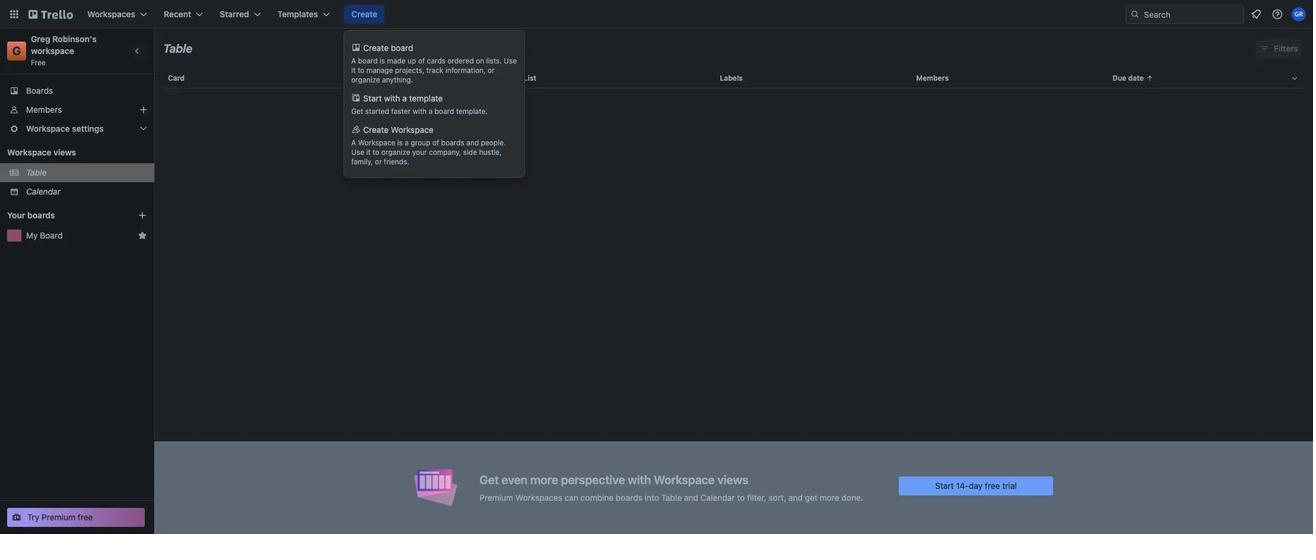 Task type: locate. For each thing, give the bounding box(es) containing it.
1 vertical spatial use
[[351, 148, 364, 157]]

greg robinson's workspace free
[[31, 34, 99, 67]]

and left get
[[788, 492, 803, 502]]

projects,
[[395, 66, 424, 75]]

cards
[[427, 56, 446, 65]]

greg robinson's workspace link
[[31, 34, 99, 56]]

1 horizontal spatial more
[[820, 492, 839, 502]]

1 vertical spatial workspaces
[[515, 492, 562, 502]]

1 horizontal spatial views
[[717, 473, 748, 486]]

0 vertical spatial use
[[504, 56, 517, 65]]

and up side
[[466, 138, 479, 147]]

1 horizontal spatial it
[[366, 148, 371, 157]]

0 horizontal spatial to
[[358, 66, 364, 75]]

0 horizontal spatial is
[[380, 56, 385, 65]]

Table text field
[[163, 37, 192, 60]]

boards link
[[0, 81, 154, 100]]

0 vertical spatial of
[[418, 56, 425, 65]]

14-
[[956, 480, 969, 490]]

organize inside create board a board is made up of cards ordered on lists. use it to manage projects, track information, or organize anything.
[[351, 75, 380, 84]]

1 horizontal spatial workspaces
[[515, 492, 562, 502]]

open information menu image
[[1272, 8, 1283, 20]]

workspace navigation collapse icon image
[[129, 43, 146, 59]]

0 vertical spatial it
[[351, 66, 356, 75]]

or
[[488, 66, 495, 75], [375, 157, 382, 166]]

switch to… image
[[8, 8, 20, 20]]

filter,
[[747, 492, 766, 502]]

with down template
[[413, 107, 427, 116]]

workspace up group
[[391, 125, 434, 135]]

0 horizontal spatial it
[[351, 66, 356, 75]]

it up family,
[[366, 148, 371, 157]]

1 horizontal spatial to
[[373, 148, 379, 157]]

and
[[466, 138, 479, 147], [684, 492, 698, 502], [788, 492, 803, 502]]

workspace up "workspace views"
[[26, 123, 70, 134]]

add board image
[[138, 211, 147, 220]]

0 horizontal spatial views
[[53, 147, 76, 157]]

1 vertical spatial more
[[820, 492, 839, 502]]

views up filter,
[[717, 473, 748, 486]]

a
[[402, 93, 407, 103], [429, 107, 433, 116], [405, 138, 409, 147]]

0 vertical spatial calendar
[[26, 186, 61, 196]]

side
[[463, 148, 477, 157]]

1 vertical spatial get
[[479, 473, 499, 486]]

greg robinson (gregrobinson96) image
[[1292, 7, 1306, 21]]

more right get
[[820, 492, 839, 502]]

it inside create workspace a workspace is a group of boards and people. use it to organize your company, side hustle, family, or friends.
[[366, 148, 371, 157]]

with up the faster
[[384, 93, 400, 103]]

0 horizontal spatial of
[[418, 56, 425, 65]]

is for workspace
[[397, 138, 403, 147]]

my
[[26, 230, 38, 240]]

create
[[351, 9, 377, 19], [363, 43, 389, 53], [363, 125, 389, 135]]

get even more perspective with workspace views premium workspaces can combine boards into table and calendar to filter, sort, and get more done.
[[479, 473, 863, 502]]

0 vertical spatial views
[[53, 147, 76, 157]]

made
[[387, 56, 406, 65]]

0 notifications image
[[1249, 7, 1263, 21]]

board inside start with a template get started faster with a board template.
[[435, 107, 454, 116]]

2 horizontal spatial with
[[628, 473, 651, 486]]

2 vertical spatial to
[[737, 492, 745, 502]]

board
[[391, 43, 413, 53], [358, 56, 378, 65], [435, 107, 454, 116]]

of inside create workspace a workspace is a group of boards and people. use it to organize your company, side hustle, family, or friends.
[[432, 138, 439, 147]]

a inside create workspace a workspace is a group of boards and people. use it to organize your company, side hustle, family, or friends.
[[405, 138, 409, 147]]

views down workspace settings
[[53, 147, 76, 157]]

organize down manage
[[351, 75, 380, 84]]

is
[[380, 56, 385, 65], [397, 138, 403, 147]]

a up the faster
[[402, 93, 407, 103]]

and right into
[[684, 492, 698, 502]]

a inside create board a board is made up of cards ordered on lists. use it to manage projects, track information, or organize anything.
[[351, 56, 356, 65]]

create for create board a board is made up of cards ordered on lists. use it to manage projects, track information, or organize anything.
[[363, 43, 389, 53]]

1 vertical spatial a
[[351, 138, 356, 147]]

boards
[[441, 138, 464, 147], [27, 210, 55, 220], [616, 492, 642, 502]]

0 horizontal spatial calendar
[[26, 186, 61, 196]]

search image
[[1130, 9, 1140, 19]]

calendar
[[26, 186, 61, 196], [701, 492, 735, 502]]

get
[[805, 492, 818, 502]]

1 horizontal spatial members
[[916, 74, 949, 82]]

1 horizontal spatial or
[[488, 66, 495, 75]]

with up into
[[628, 473, 651, 486]]

views inside get even more perspective with workspace views premium workspaces can combine boards into table and calendar to filter, sort, and get more done.
[[717, 473, 748, 486]]

or right family,
[[375, 157, 382, 166]]

1 vertical spatial free
[[78, 512, 93, 522]]

0 vertical spatial table
[[163, 42, 192, 55]]

free right day
[[985, 480, 1000, 490]]

1 vertical spatial start
[[935, 480, 954, 490]]

1 horizontal spatial of
[[432, 138, 439, 147]]

create board a board is made up of cards ordered on lists. use it to manage projects, track information, or organize anything.
[[351, 43, 517, 84]]

members
[[916, 74, 949, 82], [26, 104, 62, 115]]

boards up my board
[[27, 210, 55, 220]]

get inside start with a template get started faster with a board template.
[[351, 107, 363, 116]]

workspaces up robinson's
[[87, 9, 135, 19]]

1 horizontal spatial free
[[985, 480, 1000, 490]]

it left manage
[[351, 66, 356, 75]]

of right up
[[418, 56, 425, 65]]

card
[[168, 74, 185, 82]]

people.
[[481, 138, 506, 147]]

workspace settings button
[[0, 119, 154, 138]]

0 vertical spatial workspaces
[[87, 9, 135, 19]]

use inside create workspace a workspace is a group of boards and people. use it to organize your company, side hustle, family, or friends.
[[351, 148, 364, 157]]

to left manage
[[358, 66, 364, 75]]

1 vertical spatial calendar
[[701, 492, 735, 502]]

get inside get even more perspective with workspace views premium workspaces can combine boards into table and calendar to filter, sort, and get more done.
[[479, 473, 499, 486]]

0 vertical spatial organize
[[351, 75, 380, 84]]

can
[[565, 492, 578, 502]]

1 horizontal spatial board
[[391, 43, 413, 53]]

filters
[[1274, 43, 1298, 53]]

1 horizontal spatial table
[[163, 42, 192, 55]]

2 vertical spatial boards
[[616, 492, 642, 502]]

calendar link
[[26, 186, 147, 198]]

create workspace a workspace is a group of boards and people. use it to organize your company, side hustle, family, or friends.
[[351, 125, 506, 166]]

table
[[163, 42, 192, 55], [26, 167, 47, 177], [661, 492, 682, 502]]

table up card at left top
[[163, 42, 192, 55]]

get left started
[[351, 107, 363, 116]]

workspace up into
[[654, 473, 715, 486]]

0 vertical spatial is
[[380, 56, 385, 65]]

more right even
[[530, 473, 558, 486]]

1 horizontal spatial premium
[[479, 492, 513, 502]]

calendar inside get even more perspective with workspace views premium workspaces can combine boards into table and calendar to filter, sort, and get more done.
[[701, 492, 735, 502]]

calendar up your boards
[[26, 186, 61, 196]]

primary element
[[0, 0, 1313, 28]]

start up started
[[363, 93, 382, 103]]

a up family,
[[351, 138, 356, 147]]

create inside create board a board is made up of cards ordered on lists. use it to manage projects, track information, or organize anything.
[[363, 43, 389, 53]]

2 a from the top
[[351, 138, 356, 147]]

0 horizontal spatial members
[[26, 104, 62, 115]]

workspace
[[26, 123, 70, 134], [391, 125, 434, 135], [358, 138, 395, 147], [7, 147, 51, 157], [654, 473, 715, 486]]

robinson's
[[52, 34, 97, 44]]

2 vertical spatial a
[[405, 138, 409, 147]]

0 horizontal spatial free
[[78, 512, 93, 522]]

use right lists.
[[504, 56, 517, 65]]

get
[[351, 107, 363, 116], [479, 473, 499, 486]]

1 horizontal spatial organize
[[381, 148, 410, 157]]

starred icon image
[[138, 231, 147, 240]]

is up manage
[[380, 56, 385, 65]]

organize
[[351, 75, 380, 84], [381, 148, 410, 157]]

views
[[53, 147, 76, 157], [717, 473, 748, 486]]

0 horizontal spatial use
[[351, 148, 364, 157]]

use
[[504, 56, 517, 65], [351, 148, 364, 157]]

1 horizontal spatial boards
[[441, 138, 464, 147]]

a inside create workspace a workspace is a group of boards and people. use it to organize your company, side hustle, family, or friends.
[[351, 138, 356, 147]]

board up made
[[391, 43, 413, 53]]

1 vertical spatial members
[[26, 104, 62, 115]]

a down template
[[429, 107, 433, 116]]

1 vertical spatial organize
[[381, 148, 410, 157]]

is up friends. on the left top of the page
[[397, 138, 403, 147]]

workspace settings
[[26, 123, 104, 134]]

0 horizontal spatial workspaces
[[87, 9, 135, 19]]

into
[[645, 492, 659, 502]]

1 vertical spatial it
[[366, 148, 371, 157]]

workspaces
[[87, 9, 135, 19], [515, 492, 562, 502]]

board up manage
[[358, 56, 378, 65]]

1 horizontal spatial is
[[397, 138, 403, 147]]

combine
[[581, 492, 614, 502]]

use up family,
[[351, 148, 364, 157]]

create inside 'create' "button"
[[351, 9, 377, 19]]

2 vertical spatial board
[[435, 107, 454, 116]]

free right try
[[78, 512, 93, 522]]

due date button
[[1108, 64, 1304, 93]]

1 horizontal spatial calendar
[[701, 492, 735, 502]]

1 horizontal spatial start
[[935, 480, 954, 490]]

table containing card
[[154, 64, 1313, 534]]

members inside 'button'
[[916, 74, 949, 82]]

2 horizontal spatial board
[[435, 107, 454, 116]]

create inside create workspace a workspace is a group of boards and people. use it to organize your company, side hustle, family, or friends.
[[363, 125, 389, 135]]

to inside get even more perspective with workspace views premium workspaces can combine boards into table and calendar to filter, sort, and get more done.
[[737, 492, 745, 502]]

a left made
[[351, 56, 356, 65]]

a left group
[[405, 138, 409, 147]]

to up family,
[[373, 148, 379, 157]]

list
[[524, 74, 536, 82]]

premium inside button
[[42, 512, 75, 522]]

it
[[351, 66, 356, 75], [366, 148, 371, 157]]

0 horizontal spatial with
[[384, 93, 400, 103]]

1 horizontal spatial with
[[413, 107, 427, 116]]

0 vertical spatial create
[[351, 9, 377, 19]]

0 horizontal spatial or
[[375, 157, 382, 166]]

day
[[969, 480, 983, 490]]

more
[[530, 473, 558, 486], [820, 492, 839, 502]]

table down "workspace views"
[[26, 167, 47, 177]]

start
[[363, 93, 382, 103], [935, 480, 954, 490]]

0 vertical spatial a
[[351, 56, 356, 65]]

create for create
[[351, 9, 377, 19]]

premium inside get even more perspective with workspace views premium workspaces can combine boards into table and calendar to filter, sort, and get more done.
[[479, 492, 513, 502]]

boards left into
[[616, 492, 642, 502]]

0 horizontal spatial boards
[[27, 210, 55, 220]]

a
[[351, 56, 356, 65], [351, 138, 356, 147]]

premium down even
[[479, 492, 513, 502]]

is for board
[[380, 56, 385, 65]]

0 horizontal spatial and
[[466, 138, 479, 147]]

start inside start 14-day free trial link
[[935, 480, 954, 490]]

workspace up family,
[[358, 138, 395, 147]]

0 horizontal spatial more
[[530, 473, 558, 486]]

workspaces button
[[80, 5, 154, 24]]

board down template
[[435, 107, 454, 116]]

2 vertical spatial table
[[661, 492, 682, 502]]

with inside get even more perspective with workspace views premium workspaces can combine boards into table and calendar to filter, sort, and get more done.
[[628, 473, 651, 486]]

workspace
[[31, 46, 74, 56]]

2 horizontal spatial table
[[661, 492, 682, 502]]

try premium free
[[27, 512, 93, 522]]

create for create workspace a workspace is a group of boards and people. use it to organize your company, side hustle, family, or friends.
[[363, 125, 389, 135]]

0 horizontal spatial board
[[358, 56, 378, 65]]

due
[[1113, 74, 1126, 82]]

your boards with 1 items element
[[7, 208, 120, 223]]

1 vertical spatial premium
[[42, 512, 75, 522]]

1 vertical spatial table
[[26, 167, 47, 177]]

back to home image
[[28, 5, 73, 24]]

starred button
[[213, 5, 268, 24]]

board
[[40, 230, 63, 240]]

0 vertical spatial free
[[985, 480, 1000, 490]]

boards up company,
[[441, 138, 464, 147]]

workspace inside popup button
[[26, 123, 70, 134]]

to
[[358, 66, 364, 75], [373, 148, 379, 157], [737, 492, 745, 502]]

organize up friends. on the left top of the page
[[381, 148, 410, 157]]

0 vertical spatial or
[[488, 66, 495, 75]]

calendar left filter,
[[701, 492, 735, 502]]

0 vertical spatial boards
[[441, 138, 464, 147]]

is inside create workspace a workspace is a group of boards and people. use it to organize your company, side hustle, family, or friends.
[[397, 138, 403, 147]]

my board button
[[26, 230, 133, 241]]

0 vertical spatial a
[[402, 93, 407, 103]]

start left 14-
[[935, 480, 954, 490]]

0 vertical spatial members
[[916, 74, 949, 82]]

0 vertical spatial start
[[363, 93, 382, 103]]

premium right try
[[42, 512, 75, 522]]

2 horizontal spatial to
[[737, 492, 745, 502]]

0 horizontal spatial start
[[363, 93, 382, 103]]

of up company,
[[432, 138, 439, 147]]

filters button
[[1256, 39, 1302, 58]]

started
[[365, 107, 389, 116]]

1 vertical spatial or
[[375, 157, 382, 166]]

1 a from the top
[[351, 56, 356, 65]]

1 vertical spatial is
[[397, 138, 403, 147]]

row containing card
[[163, 64, 1304, 93]]

g
[[12, 44, 21, 58]]

premium
[[479, 492, 513, 502], [42, 512, 75, 522]]

workspaces down even
[[515, 492, 562, 502]]

1 horizontal spatial use
[[504, 56, 517, 65]]

0 horizontal spatial get
[[351, 107, 363, 116]]

template
[[409, 93, 443, 103]]

table right into
[[661, 492, 682, 502]]

start inside start with a template get started faster with a board template.
[[363, 93, 382, 103]]

start for 14-
[[935, 480, 954, 490]]

with
[[384, 93, 400, 103], [413, 107, 427, 116], [628, 473, 651, 486]]

0 horizontal spatial organize
[[351, 75, 380, 84]]

0 vertical spatial get
[[351, 107, 363, 116]]

workspace views
[[7, 147, 76, 157]]

workspace down workspace settings
[[7, 147, 51, 157]]

0 vertical spatial board
[[391, 43, 413, 53]]

table
[[154, 64, 1313, 534]]

sort,
[[769, 492, 786, 502]]

free
[[31, 58, 46, 67]]

table link
[[26, 167, 147, 179]]

due date
[[1113, 74, 1144, 82]]

2 horizontal spatial boards
[[616, 492, 642, 502]]

get left even
[[479, 473, 499, 486]]

2 vertical spatial with
[[628, 473, 651, 486]]

0 vertical spatial premium
[[479, 492, 513, 502]]

of inside create board a board is made up of cards ordered on lists. use it to manage projects, track information, or organize anything.
[[418, 56, 425, 65]]

1 vertical spatial views
[[717, 473, 748, 486]]

row
[[163, 64, 1304, 93]]

1 horizontal spatial get
[[479, 473, 499, 486]]

to left filter,
[[737, 492, 745, 502]]

organize inside create workspace a workspace is a group of boards and people. use it to organize your company, side hustle, family, or friends.
[[381, 148, 410, 157]]

2 vertical spatial create
[[363, 125, 389, 135]]

is inside create board a board is made up of cards ordered on lists. use it to manage projects, track information, or organize anything.
[[380, 56, 385, 65]]

greg
[[31, 34, 50, 44]]

or down lists.
[[488, 66, 495, 75]]

0 horizontal spatial table
[[26, 167, 47, 177]]

hustle,
[[479, 148, 502, 157]]

1 vertical spatial of
[[432, 138, 439, 147]]

0 horizontal spatial premium
[[42, 512, 75, 522]]

0 vertical spatial to
[[358, 66, 364, 75]]

1 vertical spatial create
[[363, 43, 389, 53]]



Task type: vqa. For each thing, say whether or not it's contained in the screenshot.
in to the left
no



Task type: describe. For each thing, give the bounding box(es) containing it.
to inside create workspace a workspace is a group of boards and people. use it to organize your company, side hustle, family, or friends.
[[373, 148, 379, 157]]

faster
[[391, 107, 411, 116]]

my board
[[26, 230, 63, 240]]

done.
[[842, 492, 863, 502]]

workspaces inside get even more perspective with workspace views premium workspaces can combine boards into table and calendar to filter, sort, and get more done.
[[515, 492, 562, 502]]

start for with
[[363, 93, 382, 103]]

it inside create board a board is made up of cards ordered on lists. use it to manage projects, track information, or organize anything.
[[351, 66, 356, 75]]

date
[[1128, 74, 1144, 82]]

track
[[426, 66, 443, 75]]

create button
[[344, 5, 385, 24]]

starred
[[220, 9, 249, 19]]

workspace inside get even more perspective with workspace views premium workspaces can combine boards into table and calendar to filter, sort, and get more done.
[[654, 473, 715, 486]]

boards inside get even more perspective with workspace views premium workspaces can combine boards into table and calendar to filter, sort, and get more done.
[[616, 492, 642, 502]]

card button
[[163, 64, 519, 93]]

start 14-day free trial link
[[899, 476, 1053, 495]]

templates
[[278, 9, 318, 19]]

manage
[[366, 66, 393, 75]]

try
[[27, 512, 39, 522]]

labels
[[720, 74, 743, 82]]

perspective
[[561, 473, 625, 486]]

table inside get even more perspective with workspace views premium workspaces can combine boards into table and calendar to filter, sort, and get more done.
[[661, 492, 682, 502]]

0 vertical spatial more
[[530, 473, 558, 486]]

to inside create board a board is made up of cards ordered on lists. use it to manage projects, track information, or organize anything.
[[358, 66, 364, 75]]

or inside create workspace a workspace is a group of boards and people. use it to organize your company, side hustle, family, or friends.
[[375, 157, 382, 166]]

1 horizontal spatial and
[[684, 492, 698, 502]]

on
[[476, 56, 484, 65]]

your boards
[[7, 210, 55, 220]]

free inside button
[[78, 512, 93, 522]]

family,
[[351, 157, 373, 166]]

try premium free button
[[7, 508, 145, 527]]

friends.
[[384, 157, 409, 166]]

your
[[7, 210, 25, 220]]

template.
[[456, 107, 488, 116]]

1 vertical spatial with
[[413, 107, 427, 116]]

of for board
[[418, 56, 425, 65]]

2 horizontal spatial and
[[788, 492, 803, 502]]

1 vertical spatial boards
[[27, 210, 55, 220]]

even
[[502, 473, 528, 486]]

trial
[[1002, 480, 1017, 490]]

members link
[[0, 100, 154, 119]]

Search field
[[1140, 5, 1244, 23]]

of for workspace
[[432, 138, 439, 147]]

templates button
[[270, 5, 337, 24]]

anything.
[[382, 75, 413, 84]]

start with a template get started faster with a board template.
[[351, 93, 488, 116]]

a for create workspace
[[351, 138, 356, 147]]

information,
[[445, 66, 486, 75]]

ordered
[[448, 56, 474, 65]]

a for create board
[[351, 56, 356, 65]]

row inside table
[[163, 64, 1304, 93]]

boards inside create workspace a workspace is a group of boards and people. use it to organize your company, side hustle, family, or friends.
[[441, 138, 464, 147]]

settings
[[72, 123, 104, 134]]

recent button
[[157, 5, 210, 24]]

1 vertical spatial a
[[429, 107, 433, 116]]

list button
[[519, 64, 715, 93]]

company,
[[429, 148, 461, 157]]

lists.
[[486, 56, 502, 65]]

your
[[412, 148, 427, 157]]

up
[[408, 56, 416, 65]]

use inside create board a board is made up of cards ordered on lists. use it to manage projects, track information, or organize anything.
[[504, 56, 517, 65]]

or inside create board a board is made up of cards ordered on lists. use it to manage projects, track information, or organize anything.
[[488, 66, 495, 75]]

members button
[[912, 64, 1108, 93]]

and inside create workspace a workspace is a group of boards and people. use it to organize your company, side hustle, family, or friends.
[[466, 138, 479, 147]]

recent
[[164, 9, 191, 19]]

start 14-day free trial
[[935, 480, 1017, 490]]

workspaces inside popup button
[[87, 9, 135, 19]]

g link
[[7, 42, 26, 61]]

labels button
[[715, 64, 912, 93]]

1 vertical spatial board
[[358, 56, 378, 65]]

boards
[[26, 85, 53, 96]]

group
[[411, 138, 430, 147]]

table inside table link
[[26, 167, 47, 177]]

0 vertical spatial with
[[384, 93, 400, 103]]



